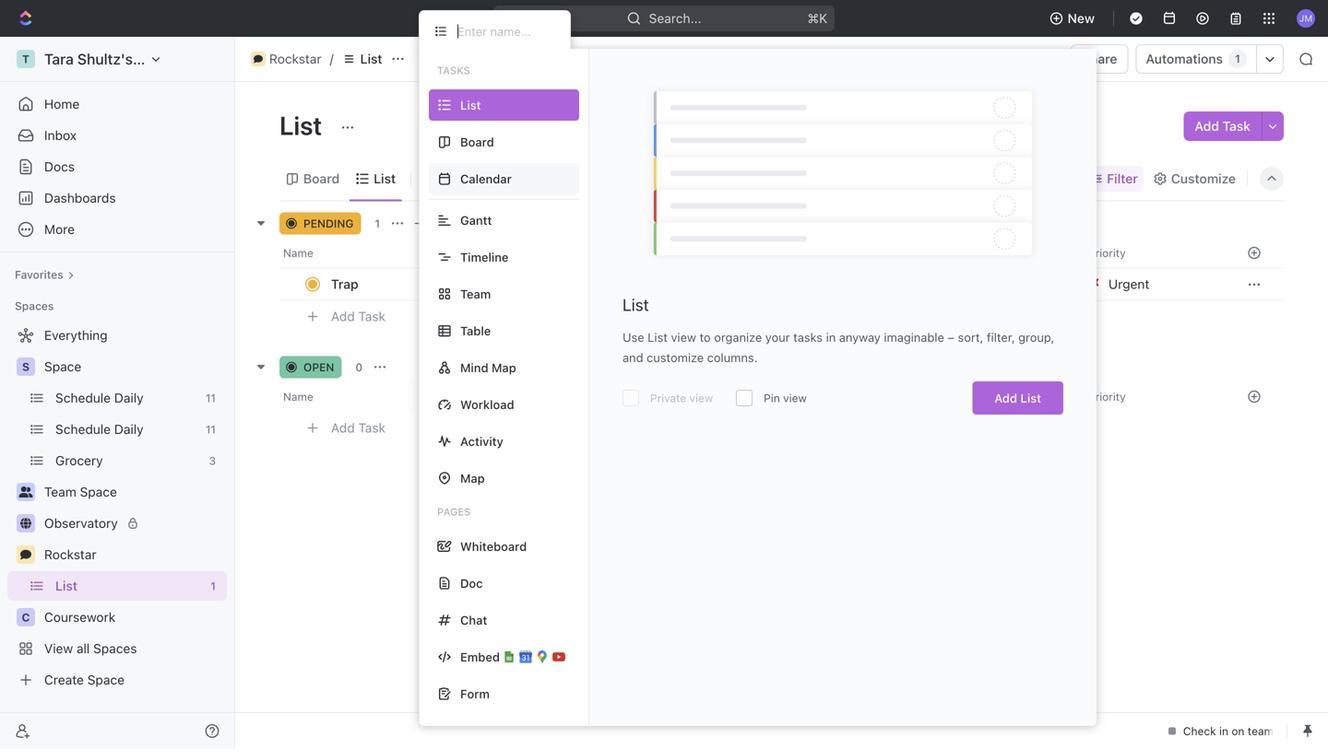 Task type: describe. For each thing, give the bounding box(es) containing it.
rockstar inside sidebar navigation
[[44, 547, 96, 563]]

space link
[[44, 352, 223, 382]]

new
[[1068, 11, 1095, 26]]

customize
[[1171, 171, 1236, 186]]

spaces
[[15, 300, 54, 313]]

view button
[[419, 166, 479, 192]]

organize
[[714, 331, 762, 345]]

search...
[[649, 11, 702, 26]]

columns.
[[707, 351, 758, 365]]

trap
[[331, 277, 359, 292]]

in
[[826, 331, 836, 345]]

automations
[[1146, 51, 1223, 66]]

0 vertical spatial 1
[[1235, 52, 1241, 65]]

task for add task button over customize
[[1223, 119, 1251, 134]]

1 horizontal spatial rockstar link
[[246, 48, 326, 70]]

0
[[356, 361, 363, 374]]

add task for add task button over customize
[[1195, 119, 1251, 134]]

1 vertical spatial list link
[[370, 166, 396, 192]]

group,
[[1019, 331, 1055, 345]]

pending
[[304, 217, 354, 230]]

your
[[765, 331, 790, 345]]

chat
[[460, 614, 487, 628]]

activity
[[460, 435, 504, 449]]

workload
[[460, 398, 514, 412]]

customize
[[647, 351, 704, 365]]

/
[[330, 51, 334, 66]]

view
[[443, 171, 473, 186]]

list up board link
[[280, 110, 328, 141]]

private
[[650, 392, 687, 405]]

docs link
[[7, 152, 227, 182]]

add down open
[[331, 421, 355, 436]]

space
[[44, 359, 81, 375]]

customize button
[[1147, 166, 1242, 192]]

add task button up customize
[[1184, 112, 1262, 141]]

s
[[22, 361, 30, 374]]

add task for add task button under trap
[[331, 309, 386, 324]]

add up customize
[[1195, 119, 1219, 134]]

form
[[460, 688, 490, 702]]

view inside the use list view to organize your tasks in anyway imaginable – sort, filter, group, and customize columns.
[[671, 331, 696, 345]]

filter,
[[987, 331, 1015, 345]]

sidebar navigation
[[0, 37, 235, 750]]

add down the filter,
[[995, 392, 1018, 405]]

–
[[948, 331, 955, 345]]

tasks
[[437, 65, 470, 77]]

task for add task button below 0
[[358, 421, 386, 436]]

list down group, at right top
[[1021, 392, 1041, 405]]

list left view dropdown button
[[374, 171, 396, 186]]

timeline
[[460, 250, 509, 264]]

space, , element
[[17, 358, 35, 376]]

add task for add task button below 0
[[331, 421, 386, 436]]

add task button down view dropdown button
[[409, 213, 487, 235]]

and
[[623, 351, 643, 365]]

0 vertical spatial rockstar
[[269, 51, 322, 66]]

share button
[[1071, 44, 1129, 74]]

task up timeline
[[455, 217, 480, 230]]

home
[[44, 96, 80, 112]]



Task type: locate. For each thing, give the bounding box(es) containing it.
list link right board link
[[370, 166, 396, 192]]

list link
[[337, 48, 387, 70], [370, 166, 396, 192]]

view button
[[419, 157, 479, 201]]

0 vertical spatial list link
[[337, 48, 387, 70]]

task up customize
[[1223, 119, 1251, 134]]

0 horizontal spatial comment image
[[20, 550, 31, 561]]

tree
[[7, 321, 227, 696]]

add task button down trap
[[323, 306, 393, 328]]

imaginable
[[884, 331, 945, 345]]

comment image
[[254, 54, 263, 64], [20, 550, 31, 561]]

add task up customize
[[1195, 119, 1251, 134]]

1 horizontal spatial comment image
[[254, 54, 263, 64]]

list up use
[[623, 295, 649, 315]]

home link
[[7, 89, 227, 119]]

0 horizontal spatial map
[[460, 472, 485, 486]]

map
[[492, 361, 516, 375], [460, 472, 485, 486]]

pin
[[764, 392, 780, 405]]

add down trap
[[331, 309, 355, 324]]

1 horizontal spatial rockstar
[[269, 51, 322, 66]]

0 horizontal spatial board
[[304, 171, 340, 186]]

list inside the use list view to organize your tasks in anyway imaginable – sort, filter, group, and customize columns.
[[648, 331, 668, 345]]

0 horizontal spatial 1
[[375, 217, 380, 230]]

mind
[[460, 361, 489, 375]]

embed
[[460, 651, 500, 665]]

1 right automations
[[1235, 52, 1241, 65]]

share
[[1082, 51, 1118, 66]]

sort,
[[958, 331, 984, 345]]

favorites
[[15, 268, 63, 281]]

view right pin on the right of the page
[[783, 392, 807, 405]]

list right /
[[360, 51, 382, 66]]

add left the gantt
[[431, 217, 452, 230]]

mind map
[[460, 361, 516, 375]]

1 horizontal spatial map
[[492, 361, 516, 375]]

1 vertical spatial rockstar link
[[44, 541, 223, 570]]

comment image inside rockstar link
[[254, 54, 263, 64]]

add task down 0
[[331, 421, 386, 436]]

board
[[460, 135, 494, 149], [304, 171, 340, 186]]

search button
[[1009, 166, 1081, 192]]

private view
[[650, 392, 713, 405]]

board up calendar
[[460, 135, 494, 149]]

0 vertical spatial rockstar link
[[246, 48, 326, 70]]

dashboards
[[44, 190, 116, 206]]

anyway
[[839, 331, 881, 345]]

add task down trap
[[331, 309, 386, 324]]

list link right /
[[337, 48, 387, 70]]

tasks
[[793, 331, 823, 345]]

0 horizontal spatial rockstar
[[44, 547, 96, 563]]

use list view to organize your tasks in anyway imaginable – sort, filter, group, and customize columns.
[[623, 331, 1055, 365]]

0 horizontal spatial rockstar link
[[44, 541, 223, 570]]

comment image inside 'tree'
[[20, 550, 31, 561]]

open
[[304, 361, 334, 374]]

⌘k
[[807, 11, 828, 26]]

view left to
[[671, 331, 696, 345]]

pin view
[[764, 392, 807, 405]]

pages
[[437, 506, 471, 518]]

inbox link
[[7, 121, 227, 150]]

1 vertical spatial rockstar
[[44, 547, 96, 563]]

add task up timeline
[[431, 217, 480, 230]]

1 right pending
[[375, 217, 380, 230]]

rockstar
[[269, 51, 322, 66], [44, 547, 96, 563]]

1 vertical spatial comment image
[[20, 550, 31, 561]]

add task button down 0
[[323, 417, 393, 440]]

add task button
[[1184, 112, 1262, 141], [409, 213, 487, 235], [323, 306, 393, 328], [323, 417, 393, 440]]

view for pin
[[783, 392, 807, 405]]

board up pending
[[304, 171, 340, 186]]

doc
[[460, 577, 483, 591]]

0 vertical spatial board
[[460, 135, 494, 149]]

search
[[1033, 171, 1076, 186]]

task down trap
[[358, 309, 386, 324]]

1 horizontal spatial board
[[460, 135, 494, 149]]

add list
[[995, 392, 1041, 405]]

task down 0
[[358, 421, 386, 436]]

add
[[1195, 119, 1219, 134], [431, 217, 452, 230], [331, 309, 355, 324], [995, 392, 1018, 405], [331, 421, 355, 436]]

0 vertical spatial map
[[492, 361, 516, 375]]

add task
[[1195, 119, 1251, 134], [431, 217, 480, 230], [331, 309, 386, 324], [331, 421, 386, 436]]

task
[[1223, 119, 1251, 134], [455, 217, 480, 230], [358, 309, 386, 324], [358, 421, 386, 436]]

map right mind
[[492, 361, 516, 375]]

tree containing space
[[7, 321, 227, 696]]

view
[[671, 331, 696, 345], [690, 392, 713, 405], [783, 392, 807, 405]]

docs
[[44, 159, 75, 174]]

1 vertical spatial map
[[460, 472, 485, 486]]

1 vertical spatial 1
[[375, 217, 380, 230]]

Enter name... field
[[456, 24, 555, 39]]

list
[[360, 51, 382, 66], [280, 110, 328, 141], [374, 171, 396, 186], [623, 295, 649, 315], [648, 331, 668, 345], [1021, 392, 1041, 405]]

gantt
[[460, 214, 492, 227]]

whiteboard
[[460, 540, 527, 554]]

trap link
[[327, 271, 779, 298]]

tree inside sidebar navigation
[[7, 321, 227, 696]]

task for add task button under trap
[[358, 309, 386, 324]]

inbox
[[44, 128, 77, 143]]

new button
[[1042, 4, 1106, 33]]

list right use
[[648, 331, 668, 345]]

board link
[[300, 166, 340, 192]]

table
[[460, 324, 491, 338]]

favorites button
[[7, 264, 82, 286]]

rockstar link
[[246, 48, 326, 70], [44, 541, 223, 570]]

map down activity
[[460, 472, 485, 486]]

1 vertical spatial board
[[304, 171, 340, 186]]

dashboards link
[[7, 184, 227, 213]]

1
[[1235, 52, 1241, 65], [375, 217, 380, 230]]

calendar
[[460, 172, 512, 186]]

to
[[700, 331, 711, 345]]

1 horizontal spatial 1
[[1235, 52, 1241, 65]]

view right 'private'
[[690, 392, 713, 405]]

team
[[460, 287, 491, 301]]

0 vertical spatial comment image
[[254, 54, 263, 64]]

view for private
[[690, 392, 713, 405]]

use
[[623, 331, 644, 345]]



Task type: vqa. For each thing, say whether or not it's contained in the screenshot.
Open
yes



